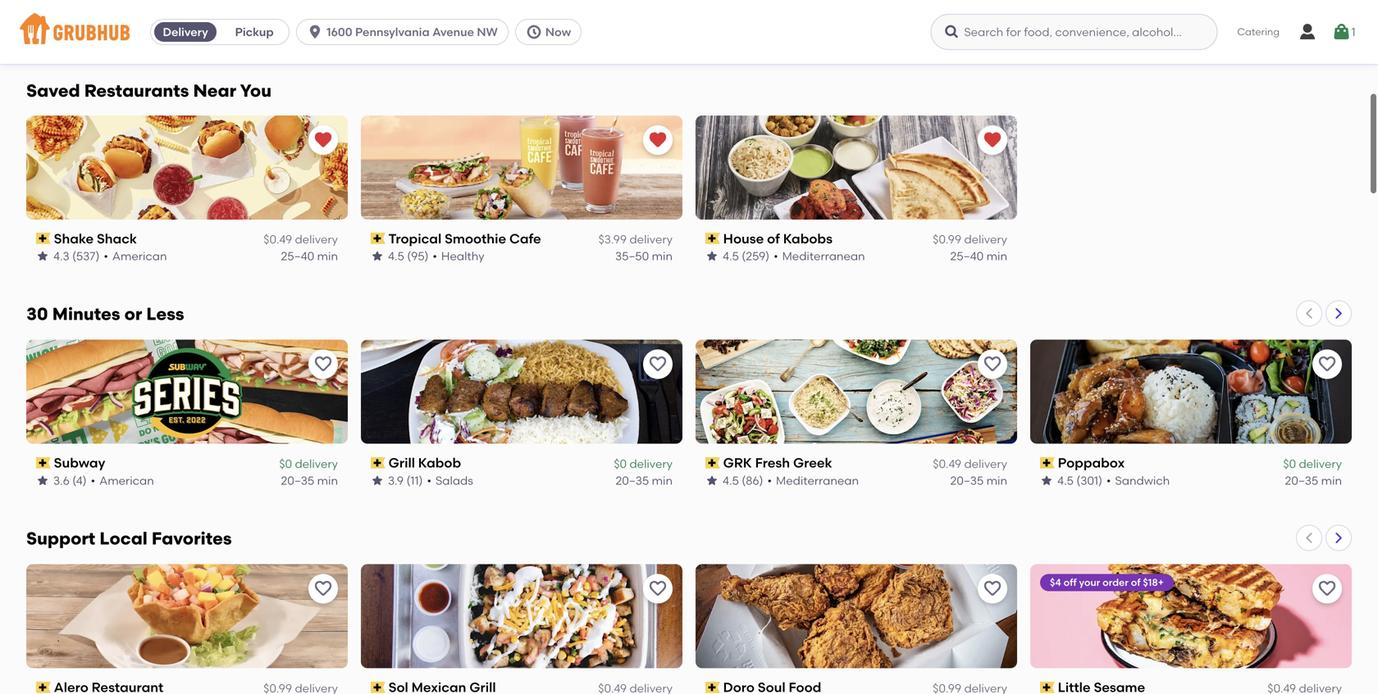Task type: describe. For each thing, give the bounding box(es) containing it.
5.0 for charleys cheesesteaks
[[53, 28, 70, 42]]

grill kabob logo image
[[361, 340, 683, 444]]

saved restaurants near you
[[26, 80, 272, 101]]

delivery
[[163, 25, 208, 39]]

4.5 for grk
[[723, 474, 739, 488]]

$0.99 delivery
[[933, 233, 1007, 247]]

20–35 for subway
[[281, 474, 314, 488]]

saved restaurant button for cafe
[[643, 125, 673, 155]]

delivery for smoothie
[[630, 233, 673, 247]]

(95)
[[407, 249, 429, 263]]

smoothie
[[445, 231, 506, 247]]

$0 delivery for grill kabob
[[614, 457, 673, 471]]

cheesesteaks
[[114, 9, 205, 25]]

1 button
[[1332, 17, 1356, 47]]

• indian
[[1107, 28, 1150, 42]]

3.6 (4)
[[53, 474, 87, 488]]

save this restaurant image for save this restaurant button for sol mexican grill logo at left
[[648, 580, 668, 599]]

to
[[1228, 579, 1240, 593]]

avenue
[[432, 25, 474, 39]]

$0.49 for shake shack
[[264, 233, 292, 247]]

save this restaurant button for doro soul food logo
[[978, 575, 1007, 604]]

$1.99 delivery
[[1270, 11, 1342, 25]]

min for cheesesteaks
[[317, 28, 338, 42]]

min for and
[[1321, 28, 1342, 42]]

kabobs
[[783, 231, 833, 247]]

charleys cheesesteaks
[[54, 9, 205, 25]]

delivery for cheesesteaks
[[295, 11, 338, 25]]

saved restaurant image
[[648, 130, 668, 150]]

4.5 (301)
[[1057, 474, 1102, 488]]

mediterranean for kabobs
[[782, 249, 865, 263]]

$0.49 delivery for shake shack
[[264, 233, 338, 247]]

doro soul food logo image
[[696, 565, 1017, 669]]

min for of
[[987, 249, 1007, 263]]

1600
[[327, 25, 352, 39]]

4.5 for tropical
[[388, 249, 404, 263]]

$0 for poppabox
[[1283, 457, 1296, 471]]

4.3 (537)
[[53, 249, 100, 263]]

delivery inside $0.49 delivery 30–45 min
[[964, 11, 1007, 25]]

• right (635)
[[440, 28, 444, 42]]

tropical
[[389, 231, 442, 247]]

2 horizontal spatial svg image
[[1298, 22, 1317, 42]]

catering button
[[1226, 13, 1291, 51]]

min inside $0.49 delivery 30–45 min
[[987, 28, 1007, 42]]

20–35 for grill kabob
[[616, 474, 649, 488]]

svg image inside now button
[[526, 24, 542, 40]]

main navigation navigation
[[0, 0, 1378, 64]]

• for shake
[[104, 249, 108, 263]]

star icon image left 3.6
[[36, 474, 49, 488]]

near
[[193, 80, 236, 101]]

svg image for 1
[[1332, 22, 1351, 42]]

saved restaurant image for house of kabobs
[[983, 130, 1002, 150]]

pickup
[[235, 25, 274, 39]]

$3.99
[[599, 233, 627, 247]]

your
[[1079, 577, 1100, 589]]

save this restaurant button for grill kabob logo
[[643, 350, 673, 380]]

min for shack
[[317, 249, 338, 263]]

20–35 for grk fresh greek
[[950, 474, 984, 488]]

subscription pass image for subway
[[36, 458, 51, 469]]

or
[[124, 304, 142, 325]]

sol mexican grill logo image
[[361, 565, 683, 669]]

house
[[723, 231, 764, 247]]

(635)
[[408, 28, 436, 42]]

$0.49 delivery link
[[705, 8, 1007, 27]]

sushi
[[448, 28, 477, 42]]

$1.49 delivery
[[266, 11, 338, 25]]

(259)
[[742, 249, 770, 263]]

1 horizontal spatial grill
[[1165, 9, 1192, 25]]

30 minutes or less
[[26, 304, 184, 325]]

$0.99
[[933, 233, 961, 247]]

tropical smoothie cafe  logo image
[[361, 115, 683, 220]]

save this restaurant image for save this restaurant button corresponding to grk fresh greek logo
[[983, 355, 1002, 375]]

$0 for subway
[[279, 457, 292, 471]]

30–45 min for salt and pepper grill
[[1285, 28, 1342, 42]]

poppabox
[[1058, 455, 1125, 471]]

save this restaurant image for doro soul food logo's save this restaurant button
[[983, 580, 1002, 599]]

• sandwich
[[1107, 474, 1170, 488]]

american for shake shack
[[112, 249, 167, 263]]

30–45 for salt and pepper grill
[[1285, 28, 1318, 42]]

caret left icon image for support local favorites
[[1303, 532, 1316, 545]]

3.6
[[53, 474, 70, 488]]

save this restaurant button for sol mexican grill logo at left
[[643, 575, 673, 604]]

star icon image for salt
[[1040, 28, 1053, 42]]

american for subway
[[99, 474, 154, 488]]

• for grk
[[767, 474, 772, 488]]

shake shack
[[54, 231, 137, 247]]

save this restaurant button for subway  logo
[[308, 350, 338, 380]]

catering
[[1237, 26, 1280, 38]]

30
[[26, 304, 48, 325]]

25–40 for shake shack
[[281, 249, 314, 263]]

• for charleys
[[105, 28, 109, 42]]

delivery for and
[[1299, 11, 1342, 25]]

grill kabob
[[389, 455, 461, 471]]

1 saved restaurant button from the left
[[308, 125, 338, 155]]

pepper
[[1115, 9, 1162, 25]]

pickup button
[[220, 19, 289, 45]]

35–50 min
[[615, 249, 673, 263]]

$4
[[1050, 577, 1061, 589]]

2 5.0 from the left
[[388, 28, 405, 42]]

4.5 (259)
[[723, 249, 770, 263]]

now button
[[515, 19, 588, 45]]

saved restaurant image for shake shack
[[313, 130, 333, 150]]

$0.49 delivery 30–45 min
[[933, 11, 1007, 42]]

caret right icon image for support local favorites
[[1332, 532, 1345, 545]]

delivery button
[[151, 19, 220, 45]]

now
[[545, 25, 571, 39]]

pennsylvania
[[355, 25, 430, 39]]

minutes
[[52, 304, 120, 325]]

• salads
[[427, 474, 473, 488]]

save this restaurant button for the poppabox logo
[[1313, 350, 1342, 380]]

3.9
[[388, 474, 404, 488]]

favorites
[[152, 529, 232, 550]]

saved restaurant button for kabobs
[[978, 125, 1007, 155]]

• right (4) at the left bottom of the page
[[91, 474, 95, 488]]

$0 delivery for poppabox
[[1283, 457, 1342, 471]]

proceed to checkout button
[[1128, 571, 1347, 601]]

0 vertical spatial american
[[113, 28, 168, 42]]

30–45 min for charleys cheesesteaks
[[281, 28, 338, 42]]

4.5 (86)
[[723, 474, 763, 488]]

you
[[240, 80, 272, 101]]

• mediterranean for kabobs
[[774, 249, 865, 263]]

20–35 min for subway
[[281, 474, 338, 488]]

1 vertical spatial grill
[[389, 455, 415, 471]]

subway  logo image
[[26, 340, 348, 444]]

salt
[[1058, 9, 1083, 25]]

5.0 (252)
[[53, 28, 101, 42]]

$1.99
[[1270, 11, 1296, 25]]

• healthy
[[433, 249, 484, 263]]

5.0 (777)
[[1057, 28, 1102, 42]]

(86)
[[742, 474, 763, 488]]

subscription pass image for charleys cheesesteaks
[[36, 12, 51, 23]]

(301)
[[1076, 474, 1102, 488]]

proceed to checkout
[[1178, 579, 1297, 593]]

(777)
[[1077, 28, 1102, 42]]

grk fresh greek logo image
[[696, 340, 1017, 444]]



Task type: vqa. For each thing, say whether or not it's contained in the screenshot.


Task type: locate. For each thing, give the bounding box(es) containing it.
30–45 min down $1.49 delivery
[[281, 28, 338, 42]]

4 20–35 from the left
[[1285, 474, 1318, 488]]

cafe
[[509, 231, 541, 247]]

0 horizontal spatial 5.0
[[53, 28, 70, 42]]

star icon image
[[36, 28, 49, 42], [371, 28, 384, 42], [1040, 28, 1053, 42], [36, 250, 49, 263], [371, 250, 384, 263], [705, 250, 719, 263], [36, 474, 49, 488], [371, 474, 384, 488], [705, 474, 719, 488], [1040, 474, 1053, 488]]

subscription pass image for grk fresh greek
[[705, 458, 720, 469]]

alero restaurant logo image
[[26, 565, 348, 669]]

25–40 for house of kabobs
[[950, 249, 984, 263]]

4.5 down grk
[[723, 474, 739, 488]]

kabob
[[418, 455, 461, 471]]

35–50
[[615, 249, 649, 263]]

0 horizontal spatial svg image
[[307, 24, 323, 40]]

2 20–35 min from the left
[[616, 474, 673, 488]]

2 $0 delivery from the left
[[614, 457, 673, 471]]

and
[[1087, 9, 1112, 25]]

mediterranean down greek
[[776, 474, 859, 488]]

• mediterranean for greek
[[767, 474, 859, 488]]

min for fresh
[[987, 474, 1007, 488]]

min for kabob
[[652, 474, 673, 488]]

shake
[[54, 231, 94, 247]]

• american right (4) at the left bottom of the page
[[91, 474, 154, 488]]

30–45 min
[[281, 28, 338, 42], [1285, 28, 1342, 42]]

1 30–45 from the left
[[281, 28, 314, 42]]

2 horizontal spatial 30–45
[[1285, 28, 1318, 42]]

2 caret left icon image from the top
[[1303, 532, 1316, 545]]

• american for subway
[[91, 474, 154, 488]]

1 horizontal spatial 25–40
[[950, 249, 984, 263]]

• mediterranean
[[774, 249, 865, 263], [767, 474, 859, 488]]

• right the (537)
[[104, 249, 108, 263]]

• right the (252) at the left top of the page
[[105, 28, 109, 42]]

american down "shack"
[[112, 249, 167, 263]]

save this restaurant button for grk fresh greek logo
[[978, 350, 1007, 380]]

star icon image left 5.0 (777) on the right top of page
[[1040, 28, 1053, 42]]

3 5.0 from the left
[[1057, 28, 1074, 42]]

2 vertical spatial • american
[[91, 474, 154, 488]]

25–40 min
[[281, 249, 338, 263], [950, 249, 1007, 263]]

0 horizontal spatial saved restaurant button
[[308, 125, 338, 155]]

0 vertical spatial mediterranean
[[782, 249, 865, 263]]

2 caret right icon image from the top
[[1332, 532, 1345, 545]]

• down house of kabobs
[[774, 249, 778, 263]]

1 horizontal spatial svg image
[[1332, 22, 1351, 42]]

• right (95)
[[433, 249, 437, 263]]

nooshi link
[[371, 8, 673, 27]]

delivery for of
[[964, 233, 1007, 247]]

(11)
[[406, 474, 423, 488]]

20–35 for poppabox
[[1285, 474, 1318, 488]]

1 horizontal spatial of
[[1131, 577, 1141, 589]]

salt and pepper grill
[[1058, 9, 1192, 25]]

star icon image left 5.0 (252)
[[36, 28, 49, 42]]

svg image inside 1 button
[[1332, 22, 1351, 42]]

1 25–40 min from the left
[[281, 249, 338, 263]]

2 horizontal spatial 5.0
[[1057, 28, 1074, 42]]

star icon image left the 5.0 (635)
[[371, 28, 384, 42]]

of
[[767, 231, 780, 247], [1131, 577, 1141, 589]]

star icon image left 4.5 (86)
[[705, 474, 719, 488]]

mediterranean for greek
[[776, 474, 859, 488]]

proceed
[[1178, 579, 1225, 593]]

1 vertical spatial of
[[1131, 577, 1141, 589]]

30–45 min down $1.99 delivery
[[1285, 28, 1342, 42]]

star icon image for charleys
[[36, 28, 49, 42]]

tropical smoothie cafe
[[389, 231, 541, 247]]

20–35 min for poppabox
[[1285, 474, 1342, 488]]

1 vertical spatial $0.49 delivery
[[933, 457, 1007, 471]]

grk fresh greek
[[723, 455, 832, 471]]

less
[[146, 304, 184, 325]]

0 horizontal spatial 30–45 min
[[281, 28, 338, 42]]

greek
[[793, 455, 832, 471]]

star icon image for grill
[[371, 474, 384, 488]]

delivery for kabob
[[630, 457, 673, 471]]

nw
[[477, 25, 498, 39]]

20–35 min for grk fresh greek
[[950, 474, 1007, 488]]

house of kabobs
[[723, 231, 833, 247]]

star icon image left 4.5 (95)
[[371, 250, 384, 263]]

2 saved restaurant image from the left
[[983, 130, 1002, 150]]

• right (777) in the top right of the page
[[1107, 28, 1111, 42]]

• american down "shack"
[[104, 249, 167, 263]]

min for smoothie
[[652, 249, 673, 263]]

• mediterranean down greek
[[767, 474, 859, 488]]

0 horizontal spatial 30–45
[[281, 28, 314, 42]]

restaurants
[[84, 80, 189, 101]]

4.5 for house
[[723, 249, 739, 263]]

$18+
[[1143, 577, 1164, 589]]

• sushi
[[440, 28, 477, 42]]

4.3
[[53, 249, 69, 263]]

support
[[26, 529, 95, 550]]

2 30–45 from the left
[[950, 28, 984, 42]]

3 saved restaurant button from the left
[[978, 125, 1007, 155]]

2 horizontal spatial $0
[[1283, 457, 1296, 471]]

1 horizontal spatial $0
[[614, 457, 627, 471]]

4.5 left (301)
[[1057, 474, 1074, 488]]

1 saved restaurant image from the left
[[313, 130, 333, 150]]

min
[[317, 28, 338, 42], [987, 28, 1007, 42], [1321, 28, 1342, 42], [317, 249, 338, 263], [652, 249, 673, 263], [987, 249, 1007, 263], [317, 474, 338, 488], [652, 474, 673, 488], [987, 474, 1007, 488], [1321, 474, 1342, 488]]

svg image left 1600
[[307, 24, 323, 40]]

2 25–40 from the left
[[950, 249, 984, 263]]

1600 pennsylvania avenue nw
[[327, 25, 498, 39]]

1 $0 from the left
[[279, 457, 292, 471]]

svg image right the $1.99
[[1332, 22, 1351, 42]]

saved
[[26, 80, 80, 101]]

svg image
[[1332, 22, 1351, 42], [307, 24, 323, 40]]

1 25–40 from the left
[[281, 249, 314, 263]]

0 vertical spatial • american
[[105, 28, 168, 42]]

$0.49 for grk fresh greek
[[933, 457, 962, 471]]

25–40 min for house of kabobs
[[950, 249, 1007, 263]]

healthy
[[441, 249, 484, 263]]

star icon image for shake
[[36, 250, 49, 263]]

5.0 (635)
[[388, 28, 436, 42]]

local
[[100, 529, 148, 550]]

2 horizontal spatial $0 delivery
[[1283, 457, 1342, 471]]

5.0 left the (252) at the left top of the page
[[53, 28, 70, 42]]

0 vertical spatial caret right icon image
[[1332, 307, 1345, 320]]

0 horizontal spatial 25–40
[[281, 249, 314, 263]]

0 horizontal spatial 25–40 min
[[281, 249, 338, 263]]

1 horizontal spatial 30–45
[[950, 28, 984, 42]]

• for house
[[774, 249, 778, 263]]

star icon image for tropical
[[371, 250, 384, 263]]

5.0
[[53, 28, 70, 42], [388, 28, 405, 42], [1057, 28, 1074, 42]]

• right the (86)
[[767, 474, 772, 488]]

0 horizontal spatial $0.49 delivery
[[264, 233, 338, 247]]

checkout
[[1242, 579, 1297, 593]]

shack
[[97, 231, 137, 247]]

1 horizontal spatial 30–45 min
[[1285, 28, 1342, 42]]

4.5 (95)
[[388, 249, 429, 263]]

caret left icon image
[[1303, 307, 1316, 320], [1303, 532, 1316, 545]]

1 horizontal spatial $0 delivery
[[614, 457, 673, 471]]

3 $0 from the left
[[1283, 457, 1296, 471]]

subscription pass image for grill kabob
[[371, 458, 385, 469]]

2 vertical spatial american
[[99, 474, 154, 488]]

svg image
[[1298, 22, 1317, 42], [526, 24, 542, 40], [944, 24, 960, 40]]

save this restaurant image
[[313, 580, 333, 599]]

save this restaurant image
[[313, 355, 333, 375], [648, 355, 668, 375], [983, 355, 1002, 375], [1317, 355, 1337, 375], [648, 580, 668, 599], [983, 580, 1002, 599], [1317, 580, 1337, 599]]

subscription pass image for tropical smoothie cafe
[[371, 233, 385, 245]]

$1.49
[[266, 11, 292, 25]]

• for tropical
[[433, 249, 437, 263]]

3.9 (11)
[[388, 474, 423, 488]]

1 horizontal spatial saved restaurant image
[[983, 130, 1002, 150]]

3 30–45 from the left
[[1285, 28, 1318, 42]]

caret right icon image for 30 minutes or less
[[1332, 307, 1345, 320]]

0 vertical spatial of
[[767, 231, 780, 247]]

2 saved restaurant button from the left
[[643, 125, 673, 155]]

save this restaurant image for the poppabox logo's save this restaurant button
[[1317, 355, 1337, 375]]

0 horizontal spatial grill
[[389, 455, 415, 471]]

0 vertical spatial $0.49
[[933, 11, 962, 25]]

2 30–45 min from the left
[[1285, 28, 1342, 42]]

subscription pass image
[[36, 12, 51, 23], [371, 233, 385, 245], [36, 458, 51, 469], [371, 458, 385, 469], [705, 458, 720, 469], [371, 682, 385, 694]]

1 vertical spatial • mediterranean
[[767, 474, 859, 488]]

(537)
[[72, 249, 100, 263]]

5.0 down salt
[[1057, 28, 1074, 42]]

4.5 down house
[[723, 249, 739, 263]]

$0 delivery for subway
[[279, 457, 338, 471]]

star icon image left 4.3
[[36, 250, 49, 263]]

2 25–40 min from the left
[[950, 249, 1007, 263]]

grk
[[723, 455, 752, 471]]

4.5
[[388, 249, 404, 263], [723, 249, 739, 263], [723, 474, 739, 488], [1057, 474, 1074, 488]]

star icon image left 3.9
[[371, 474, 384, 488]]

1 vertical spatial • american
[[104, 249, 167, 263]]

1 horizontal spatial 25–40 min
[[950, 249, 1007, 263]]

0 horizontal spatial $0 delivery
[[279, 457, 338, 471]]

1 vertical spatial mediterranean
[[776, 474, 859, 488]]

sandwich
[[1115, 474, 1170, 488]]

poppabox logo image
[[1030, 340, 1352, 444]]

star icon image left 4.5 (259)
[[705, 250, 719, 263]]

1 $0 delivery from the left
[[279, 457, 338, 471]]

5.0 down nooshi
[[388, 28, 405, 42]]

25–40 min for shake shack
[[281, 249, 338, 263]]

0 vertical spatial $0.49 delivery
[[264, 233, 338, 247]]

salads
[[436, 474, 473, 488]]

american right (4) at the left bottom of the page
[[99, 474, 154, 488]]

$0.49 delivery for grk fresh greek
[[933, 457, 1007, 471]]

1 horizontal spatial 5.0
[[388, 28, 405, 42]]

1 vertical spatial $0.49
[[264, 233, 292, 247]]

subscription pass image inside nooshi link
[[371, 12, 385, 23]]

star icon image for house
[[705, 250, 719, 263]]

1600 pennsylvania avenue nw button
[[296, 19, 515, 45]]

little sesame logo image
[[1030, 565, 1352, 669]]

grill right pepper
[[1165, 9, 1192, 25]]

delivery for fresh
[[964, 457, 1007, 471]]

0 vertical spatial grill
[[1165, 9, 1192, 25]]

3 20–35 from the left
[[950, 474, 984, 488]]

30–45 for charleys cheesesteaks
[[281, 28, 314, 42]]

house of kabobs logo image
[[696, 115, 1017, 220]]

2 horizontal spatial saved restaurant button
[[978, 125, 1007, 155]]

2 $0 from the left
[[614, 457, 627, 471]]

saved restaurant button
[[308, 125, 338, 155], [643, 125, 673, 155], [978, 125, 1007, 155]]

Search for food, convenience, alcohol... search field
[[931, 14, 1218, 50]]

1 vertical spatial caret right icon image
[[1332, 532, 1345, 545]]

save this restaurant image for save this restaurant button corresponding to grill kabob logo
[[648, 355, 668, 375]]

save this restaurant button for alero restaurant logo
[[308, 575, 338, 604]]

grill up 3.9 (11)
[[389, 455, 415, 471]]

0 vertical spatial caret left icon image
[[1303, 307, 1316, 320]]

of up the (259)
[[767, 231, 780, 247]]

3 20–35 min from the left
[[950, 474, 1007, 488]]

• right (11)
[[427, 474, 431, 488]]

caret left icon image for 30 minutes or less
[[1303, 307, 1316, 320]]

$0.49 inside $0.49 delivery 30–45 min
[[933, 11, 962, 25]]

0 horizontal spatial saved restaurant image
[[313, 130, 333, 150]]

4 20–35 min from the left
[[1285, 474, 1342, 488]]

(252)
[[73, 28, 101, 42]]

1 vertical spatial caret left icon image
[[1303, 532, 1316, 545]]

0 horizontal spatial of
[[767, 231, 780, 247]]

4.5 left (95)
[[388, 249, 404, 263]]

• american
[[105, 28, 168, 42], [104, 249, 167, 263], [91, 474, 154, 488]]

mediterranean down kabobs
[[782, 249, 865, 263]]

1 20–35 from the left
[[281, 474, 314, 488]]

(4)
[[72, 474, 87, 488]]

save this restaurant image for save this restaurant button related to subway  logo
[[313, 355, 333, 375]]

• mediterranean down kabobs
[[774, 249, 865, 263]]

subway
[[54, 455, 105, 471]]

$4 off your order of $18+
[[1050, 577, 1164, 589]]

1 vertical spatial american
[[112, 249, 167, 263]]

30–45
[[281, 28, 314, 42], [950, 28, 984, 42], [1285, 28, 1318, 42]]

1 caret right icon image from the top
[[1332, 307, 1345, 320]]

25–40
[[281, 249, 314, 263], [950, 249, 984, 263]]

charleys
[[54, 9, 111, 25]]

american down the charleys cheesesteaks
[[113, 28, 168, 42]]

• american for shake shack
[[104, 249, 167, 263]]

20–35
[[281, 474, 314, 488], [616, 474, 649, 488], [950, 474, 984, 488], [1285, 474, 1318, 488]]

svg image inside 1600 pennsylvania avenue nw button
[[307, 24, 323, 40]]

star icon image left '4.5 (301)'
[[1040, 474, 1053, 488]]

svg image for 1600 pennsylvania avenue nw
[[307, 24, 323, 40]]

subscription pass image
[[371, 12, 385, 23], [1040, 12, 1055, 23], [36, 233, 51, 245], [705, 233, 720, 245], [1040, 458, 1055, 469], [36, 682, 51, 694], [705, 682, 720, 694], [1040, 682, 1055, 694]]

1 horizontal spatial svg image
[[944, 24, 960, 40]]

of left '$18+'
[[1131, 577, 1141, 589]]

delivery for shack
[[295, 233, 338, 247]]

0 horizontal spatial $0
[[279, 457, 292, 471]]

1 20–35 min from the left
[[281, 474, 338, 488]]

• for salt
[[1107, 28, 1111, 42]]

$0 delivery
[[279, 457, 338, 471], [614, 457, 673, 471], [1283, 457, 1342, 471]]

caret right icon image
[[1332, 307, 1345, 320], [1332, 532, 1345, 545]]

0 horizontal spatial svg image
[[526, 24, 542, 40]]

support local favorites
[[26, 529, 232, 550]]

20–35 min for grill kabob
[[616, 474, 673, 488]]

1 caret left icon image from the top
[[1303, 307, 1316, 320]]

1 30–45 min from the left
[[281, 28, 338, 42]]

fresh
[[755, 455, 790, 471]]

• american down the charleys cheesesteaks
[[105, 28, 168, 42]]

saved restaurant image
[[313, 130, 333, 150], [983, 130, 1002, 150]]

indian
[[1115, 28, 1150, 42]]

$0.49
[[933, 11, 962, 25], [264, 233, 292, 247], [933, 457, 962, 471]]

1 horizontal spatial saved restaurant button
[[643, 125, 673, 155]]

5.0 for salt and pepper grill
[[1057, 28, 1074, 42]]

off
[[1064, 577, 1077, 589]]

2 vertical spatial $0.49
[[933, 457, 962, 471]]

1 5.0 from the left
[[53, 28, 70, 42]]

• for grill
[[427, 474, 431, 488]]

order
[[1103, 577, 1129, 589]]

$0 for grill kabob
[[614, 457, 627, 471]]

shake shack logo image
[[26, 115, 348, 220]]

30–45 inside $0.49 delivery 30–45 min
[[950, 28, 984, 42]]

• right (301)
[[1107, 474, 1111, 488]]

star icon image for grk
[[705, 474, 719, 488]]

3 $0 delivery from the left
[[1283, 457, 1342, 471]]

2 20–35 from the left
[[616, 474, 649, 488]]

0 vertical spatial • mediterranean
[[774, 249, 865, 263]]

1 horizontal spatial $0.49 delivery
[[933, 457, 1007, 471]]



